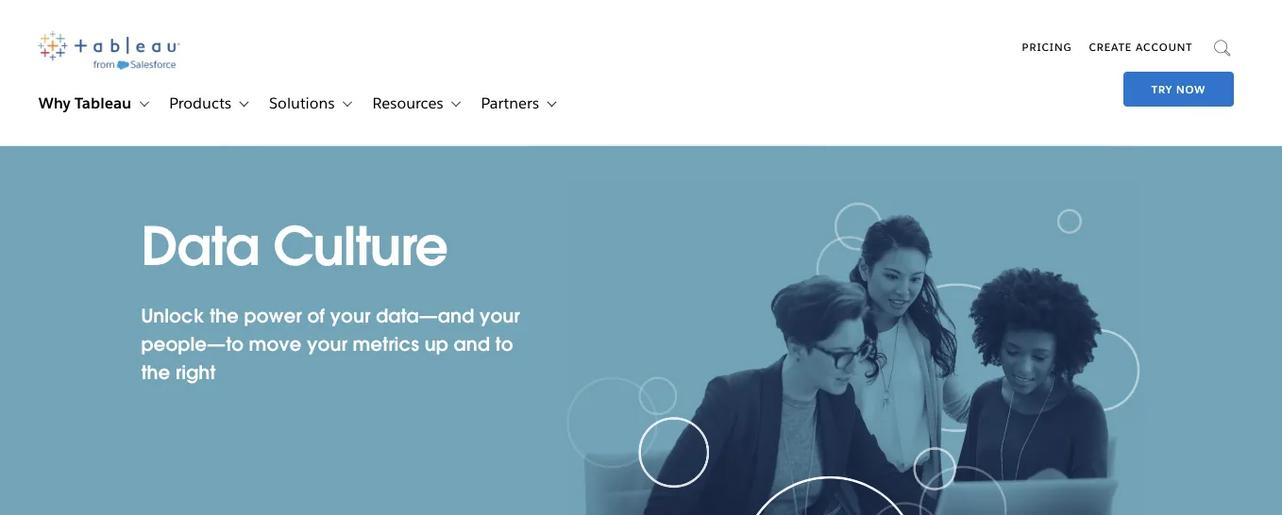 Task type: vqa. For each thing, say whether or not it's contained in the screenshot.
WHY TABLEAU Link
yes



Task type: locate. For each thing, give the bounding box(es) containing it.
metrics
[[353, 333, 419, 357]]

the
[[210, 304, 239, 329], [141, 361, 170, 385]]

why tableau link
[[23, 84, 132, 122]]

partners
[[481, 93, 539, 113]]

menu toggle image for why tableau
[[134, 95, 151, 112]]

and
[[454, 333, 490, 357]]

your
[[330, 304, 371, 329], [480, 304, 520, 329], [307, 333, 348, 357]]

products link
[[154, 84, 232, 122]]

try now link
[[1124, 72, 1235, 107]]

2 menu toggle image from the left
[[234, 95, 251, 112]]

create account link
[[1081, 26, 1202, 68]]

menu toggle image right solutions
[[338, 95, 355, 112]]

why
[[38, 93, 70, 113]]

partners link
[[466, 84, 539, 122]]

try now
[[1152, 83, 1207, 96]]

0 vertical spatial the
[[210, 304, 239, 329]]

right
[[176, 361, 216, 385]]

of
[[307, 304, 325, 329]]

menu toggle image for products
[[234, 95, 251, 112]]

1 vertical spatial the
[[141, 361, 170, 385]]

the up people—to
[[210, 304, 239, 329]]

your down the of
[[307, 333, 348, 357]]

4 menu toggle image from the left
[[542, 95, 559, 112]]

main element
[[0, 0, 1283, 145]]

menu toggle image right tableau
[[134, 95, 151, 112]]

solutions
[[269, 93, 335, 113]]

tableau, from salesforce image
[[38, 31, 180, 69]]

1 menu toggle image from the left
[[134, 95, 151, 112]]

data culture
[[141, 213, 448, 280]]

data—and
[[376, 304, 474, 329]]

the left right
[[141, 361, 170, 385]]

0 horizontal spatial the
[[141, 361, 170, 385]]

create account
[[1090, 41, 1194, 54]]

solutions link
[[254, 84, 335, 122]]

3 menu toggle image from the left
[[338, 95, 355, 112]]

navigation
[[966, 26, 1235, 111]]

navigation containing pricing
[[966, 26, 1235, 111]]

now
[[1177, 83, 1207, 96]]

menu toggle image right partners
[[542, 95, 559, 112]]

tableau
[[75, 93, 132, 113]]

menu toggle image
[[134, 95, 151, 112], [234, 95, 251, 112], [338, 95, 355, 112], [542, 95, 559, 112]]

move
[[249, 333, 302, 357]]

menu toggle image
[[446, 95, 463, 112]]

pricing
[[1023, 41, 1073, 54]]

menu toggle image right products
[[234, 95, 251, 112]]



Task type: describe. For each thing, give the bounding box(es) containing it.
to
[[496, 333, 513, 357]]

create
[[1090, 41, 1133, 54]]

up
[[425, 333, 449, 357]]

resources link
[[358, 84, 444, 122]]

menu toggle image for solutions
[[338, 95, 355, 112]]

account
[[1137, 41, 1194, 54]]

resources
[[373, 93, 444, 113]]

menu toggle image for partners
[[542, 95, 559, 112]]

culture
[[273, 213, 448, 280]]

navigation inside main element
[[966, 26, 1235, 111]]

pricing link
[[1014, 26, 1081, 68]]

unlock
[[141, 304, 204, 329]]

your right the of
[[330, 304, 371, 329]]

data
[[141, 213, 259, 280]]

try
[[1152, 83, 1173, 96]]

power
[[244, 304, 302, 329]]

why tableau
[[38, 93, 132, 113]]

your up to
[[480, 304, 520, 329]]

products
[[169, 93, 232, 113]]

unlock the power of your data—and your people—to move your metrics up and to the right
[[141, 304, 520, 385]]

people working image
[[567, 176, 1142, 516]]

1 horizontal spatial the
[[210, 304, 239, 329]]

people—to
[[141, 333, 244, 357]]



